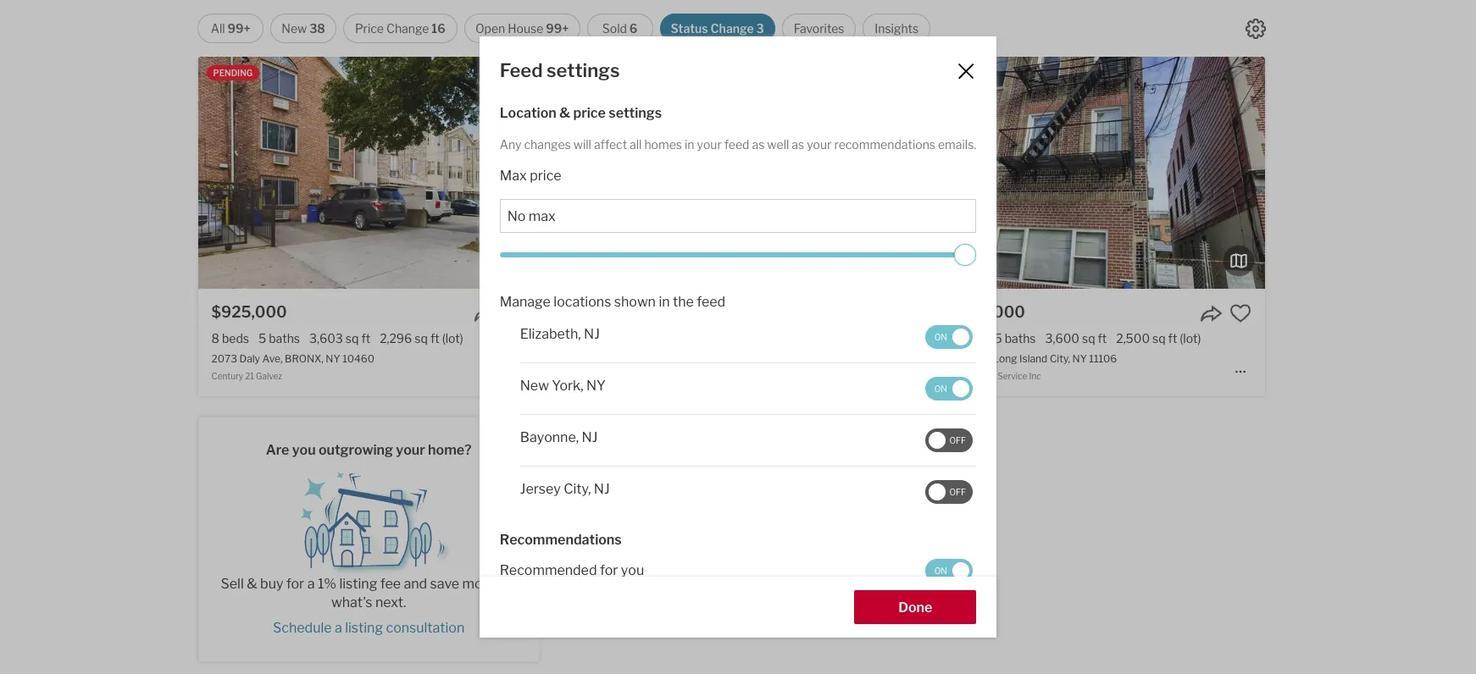 Task type: locate. For each thing, give the bounding box(es) containing it.
for down 'recommendations'
[[600, 563, 618, 579]]

baths up island
[[1005, 331, 1036, 346]]

change left 16
[[386, 21, 429, 36]]

1 vertical spatial in
[[659, 294, 670, 310]]

1 (lot) from the left
[[442, 331, 463, 346]]

option group
[[198, 14, 931, 43]]

(lot) right 2,500
[[1180, 331, 1201, 346]]

pending down all 99+
[[213, 68, 253, 78]]

0 horizontal spatial beds
[[222, 331, 249, 346]]

1 99+ from the left
[[228, 21, 250, 36]]

& right sell at the left bottom of the page
[[247, 576, 257, 592]]

0 horizontal spatial 9
[[937, 331, 945, 346]]

the
[[673, 294, 694, 310]]

11106
[[1089, 353, 1117, 366]]

0 horizontal spatial baths
[[269, 331, 300, 346]]

save
[[430, 576, 459, 592]]

listing
[[339, 576, 377, 592], [345, 620, 383, 636]]

1 vertical spatial feed
[[697, 294, 726, 310]]

1 vertical spatial new
[[520, 378, 549, 394]]

baths
[[269, 331, 300, 346], [1005, 331, 1036, 346]]

1 horizontal spatial a
[[335, 620, 342, 636]]

2 horizontal spatial for
[[600, 563, 618, 579]]

home?
[[428, 442, 472, 459]]

—
[[574, 331, 585, 346]]

0 horizontal spatial 99+
[[228, 21, 250, 36]]

0 vertical spatial feed
[[724, 138, 750, 152]]

baths right 5
[[269, 331, 300, 346]]

1 horizontal spatial change
[[711, 21, 754, 36]]

sq right 2,296
[[415, 331, 428, 346]]

1 photo of 2073 daly ave, bronx, ny 10460 image from the left
[[0, 57, 198, 289]]

ft up 11106
[[1098, 331, 1107, 346]]

2 horizontal spatial pending
[[939, 68, 979, 78]]

3,600 sq ft
[[1045, 331, 1107, 346]]

settings up all
[[609, 105, 662, 122]]

an image of a house image
[[284, 460, 454, 575]]

0 horizontal spatial a
[[307, 576, 315, 592]]

0 horizontal spatial city,
[[564, 481, 591, 497]]

favorite button checkbox
[[1230, 303, 1252, 325]]

4 sq from the left
[[1153, 331, 1166, 346]]

ft for 2,296 sq ft (lot)
[[430, 331, 440, 346]]

change for 16
[[386, 21, 429, 36]]

new inside option
[[282, 21, 307, 36]]

ny down 3,603
[[326, 353, 340, 366]]

1 horizontal spatial favorite button image
[[1230, 303, 1252, 325]]

changes
[[524, 138, 571, 152]]

2 change from the left
[[711, 21, 754, 36]]

2 ft from the left
[[430, 331, 440, 346]]

buy
[[260, 576, 283, 592]]

recommendations
[[834, 138, 936, 152]]

ft right 2,500
[[1168, 331, 1177, 346]]

0 vertical spatial in
[[685, 138, 695, 152]]

ny inside 67-04 64th pl, ridgewood, ny 11385 keller williams rlty landmark
[[704, 353, 719, 366]]

a down what's
[[335, 620, 342, 636]]

new left york,
[[520, 378, 549, 394]]

ft for 3,600 sq ft
[[1098, 331, 1107, 346]]

nj for elizabeth, nj
[[584, 326, 600, 342]]

(lot) right 2,296
[[442, 331, 463, 346]]

in
[[685, 138, 695, 152], [659, 294, 670, 310]]

0 horizontal spatial pending
[[213, 68, 253, 78]]

1 sq from the left
[[346, 331, 359, 346]]

1 beds from the left
[[222, 331, 249, 346]]

recommendations
[[500, 532, 622, 548]]

location & price settings
[[500, 105, 662, 122]]

listing down what's
[[345, 620, 383, 636]]

in right homes
[[685, 138, 695, 152]]

& for location
[[559, 105, 570, 122]]

2,500
[[1116, 331, 1150, 346]]

1 favorite button image from the left
[[504, 303, 526, 325]]

new 38
[[282, 21, 325, 36]]

locations
[[554, 294, 611, 310]]

1 baths from the left
[[269, 331, 300, 346]]

2,296 sq ft (lot)
[[380, 331, 463, 346]]

1 horizontal spatial price
[[573, 105, 606, 122]]

3 photo of 2073 daly ave, bronx, ny 10460 image from the left
[[539, 57, 881, 289]]

your right homes
[[697, 138, 722, 152]]

jersey
[[520, 481, 561, 497]]

ft right 2,296
[[430, 331, 440, 346]]

0 vertical spatial city,
[[1050, 353, 1070, 366]]

manage locations shown in the feed
[[500, 294, 726, 310]]

0 vertical spatial nj
[[584, 326, 600, 342]]

1 horizontal spatial &
[[559, 105, 570, 122]]

1 horizontal spatial city,
[[1050, 353, 1070, 366]]

as right well
[[792, 138, 804, 152]]

change left 3
[[711, 21, 754, 36]]

99+ right house
[[546, 21, 569, 36]]

2,296
[[380, 331, 412, 346]]

2 baths from the left
[[1005, 331, 1036, 346]]

change inside radio
[[386, 21, 429, 36]]

sq right 2,500
[[1153, 331, 1166, 346]]

beds up 04
[[588, 331, 616, 346]]

beds right 8
[[222, 331, 249, 346]]

are
[[266, 442, 289, 459]]

listing up what's
[[339, 576, 377, 592]]

2073 daly ave, bronx, ny 10460 century 21 galvez
[[212, 353, 375, 382]]

pending up location & price settings
[[576, 68, 616, 78]]

0 vertical spatial settings
[[547, 60, 620, 82]]

ave,
[[262, 353, 283, 366]]

city, right jersey
[[564, 481, 591, 497]]

sell
[[221, 576, 244, 592]]

location
[[500, 105, 557, 122]]

1 horizontal spatial pending
[[576, 68, 616, 78]]

a
[[307, 576, 315, 592], [335, 620, 342, 636]]

2 photo of 67-04 64th pl, ridgewood, ny 11385 image from the left
[[561, 57, 903, 289]]

4.5
[[984, 331, 1002, 346]]

0 vertical spatial price
[[573, 105, 606, 122]]

nj right jersey
[[594, 481, 610, 497]]

you right are
[[292, 442, 316, 459]]

0 vertical spatial &
[[559, 105, 570, 122]]

3,603 sq ft
[[309, 331, 370, 346]]

9 left st,
[[970, 353, 976, 366]]

outgrowing
[[319, 442, 393, 459]]

feed
[[500, 60, 543, 82]]

67-
[[574, 353, 591, 366]]

8 beds
[[212, 331, 249, 346]]

ft for 2,500 sq ft (lot)
[[1168, 331, 1177, 346]]

in left the
[[659, 294, 670, 310]]

0 horizontal spatial new
[[282, 21, 307, 36]]

sq up 10460
[[346, 331, 359, 346]]

$599,000
[[574, 303, 651, 321]]

open house 99+
[[475, 21, 569, 36]]

ft for 3,603 sq ft
[[361, 331, 370, 346]]

pending
[[213, 68, 253, 78], [576, 68, 616, 78], [939, 68, 979, 78]]

house
[[508, 21, 544, 36]]

recommended
[[500, 563, 597, 579]]

3 sq from the left
[[1082, 331, 1095, 346]]

you down 'recommendations'
[[621, 563, 644, 579]]

feed right the
[[697, 294, 726, 310]]

0 vertical spatial you
[[292, 442, 316, 459]]

your right well
[[807, 138, 832, 152]]

0 horizontal spatial &
[[247, 576, 257, 592]]

favorite button image for $925,000
[[504, 303, 526, 325]]

1 vertical spatial 9
[[970, 353, 976, 366]]

& inside sell & buy for a 1% listing fee and save more for what's next.
[[247, 576, 257, 592]]

0 vertical spatial listing
[[339, 576, 377, 592]]

nj for bayonne, nj
[[582, 429, 598, 445]]

Open House radio
[[464, 14, 580, 43]]

ft
[[361, 331, 370, 346], [430, 331, 440, 346], [1098, 331, 1107, 346], [1168, 331, 1177, 346]]

price
[[573, 105, 606, 122], [530, 168, 562, 184]]

as left well
[[752, 138, 765, 152]]

sq
[[346, 331, 359, 346], [415, 331, 428, 346], [1082, 331, 1095, 346], [1153, 331, 1166, 346]]

schedule a listing consultation
[[273, 620, 465, 636]]

1 vertical spatial listing
[[345, 620, 383, 636]]

consultation
[[386, 620, 465, 636]]

your left home? in the bottom left of the page
[[396, 442, 425, 459]]

2 sq from the left
[[415, 331, 428, 346]]

new
[[282, 21, 307, 36], [520, 378, 549, 394]]

photo of 34-33 9 st, long island city, ny 11106 image
[[582, 57, 924, 289], [924, 57, 1266, 289], [1265, 57, 1476, 289]]

11385
[[721, 353, 751, 366]]

1 vertical spatial you
[[621, 563, 644, 579]]

status change 3
[[671, 21, 764, 36]]

nj right bayonne,
[[582, 429, 598, 445]]

feed left well
[[724, 138, 750, 152]]

1 horizontal spatial 9
[[970, 353, 976, 366]]

4 ft from the left
[[1168, 331, 1177, 346]]

sq up 11106
[[1082, 331, 1095, 346]]

2 pending from the left
[[576, 68, 616, 78]]

you
[[292, 442, 316, 459], [621, 563, 644, 579]]

1 vertical spatial a
[[335, 620, 342, 636]]

emails.
[[938, 138, 977, 152]]

1 vertical spatial &
[[247, 576, 257, 592]]

city,
[[1050, 353, 1070, 366], [564, 481, 591, 497]]

for right buy
[[286, 576, 304, 592]]

price down changes at top
[[530, 168, 562, 184]]

settings up location & price settings
[[547, 60, 620, 82]]

nj up 04
[[584, 326, 600, 342]]

1 change from the left
[[386, 21, 429, 36]]

2 (lot) from the left
[[1180, 331, 1201, 346]]

0 vertical spatial a
[[307, 576, 315, 592]]

3 pending from the left
[[939, 68, 979, 78]]

1 horizontal spatial (lot)
[[1180, 331, 1201, 346]]

beds
[[222, 331, 249, 346], [588, 331, 616, 346], [948, 331, 975, 346]]

1 horizontal spatial new
[[520, 378, 549, 394]]

3 photo of 67-04 64th pl, ridgewood, ny 11385 image from the left
[[902, 57, 1244, 289]]

ny left 11385
[[704, 353, 719, 366]]

rlty
[[634, 371, 650, 382]]

more
[[462, 576, 496, 592]]

5
[[258, 331, 266, 346]]

(lot) for $1,850,000
[[1180, 331, 1201, 346]]

open
[[475, 21, 505, 36]]

1 vertical spatial nj
[[582, 429, 598, 445]]

ft up 10460
[[361, 331, 370, 346]]

pl,
[[632, 353, 644, 366]]

pending up emails.
[[939, 68, 979, 78]]

insights
[[875, 21, 919, 36]]

0 vertical spatial new
[[282, 21, 307, 36]]

0 horizontal spatial favorite button image
[[504, 303, 526, 325]]

any changes will affect all homes in your feed as well as your recommendations emails.
[[500, 138, 977, 152]]

0 horizontal spatial (lot)
[[442, 331, 463, 346]]

2 photo of 2073 daly ave, bronx, ny 10460 image from the left
[[198, 57, 540, 289]]

all 99+
[[211, 21, 250, 36]]

New radio
[[270, 14, 337, 43]]

99+ right all
[[228, 21, 250, 36]]

1 photo of 67-04 64th pl, ridgewood, ny 11385 image from the left
[[219, 57, 561, 289]]

3 ft from the left
[[1098, 331, 1107, 346]]

new left '38'
[[282, 21, 307, 36]]

1 horizontal spatial for
[[499, 576, 517, 592]]

1 horizontal spatial 99+
[[546, 21, 569, 36]]

1 horizontal spatial you
[[621, 563, 644, 579]]

one
[[937, 371, 954, 382]]

2 horizontal spatial beds
[[948, 331, 975, 346]]

1 vertical spatial settings
[[609, 105, 662, 122]]

1 horizontal spatial as
[[792, 138, 804, 152]]

photo of 2073 daly ave, bronx, ny 10460 image
[[0, 57, 198, 289], [198, 57, 540, 289], [539, 57, 881, 289]]

1 horizontal spatial beds
[[588, 331, 616, 346]]

0 horizontal spatial in
[[659, 294, 670, 310]]

landmark
[[652, 371, 692, 382]]

and
[[404, 576, 427, 592]]

photo of 67-04 64th pl, ridgewood, ny 11385 image
[[219, 57, 561, 289], [561, 57, 903, 289], [902, 57, 1244, 289]]

ny down 3,600 sq ft
[[1073, 353, 1087, 366]]

0 horizontal spatial you
[[292, 442, 316, 459]]

10460
[[342, 353, 375, 366]]

favorite button image
[[504, 303, 526, 325], [1230, 303, 1252, 325]]

38
[[309, 21, 325, 36]]

sq for 2,500
[[1153, 331, 1166, 346]]

3 beds from the left
[[948, 331, 975, 346]]

beds up 33
[[948, 331, 975, 346]]

2 favorite button image from the left
[[1230, 303, 1252, 325]]

price up will
[[573, 105, 606, 122]]

sq for 3,600
[[1082, 331, 1095, 346]]

0 horizontal spatial change
[[386, 21, 429, 36]]

1 horizontal spatial baths
[[1005, 331, 1036, 346]]

Max price input text field
[[507, 208, 969, 224]]

2 99+ from the left
[[546, 21, 569, 36]]

1 vertical spatial price
[[530, 168, 562, 184]]

your
[[697, 138, 722, 152], [807, 138, 832, 152], [396, 442, 425, 459]]

0 horizontal spatial as
[[752, 138, 765, 152]]

as
[[752, 138, 765, 152], [792, 138, 804, 152]]

are you outgrowing your home?
[[266, 442, 472, 459]]

affect
[[594, 138, 627, 152]]

1 pending from the left
[[213, 68, 253, 78]]

2 as from the left
[[792, 138, 804, 152]]

a left 1%
[[307, 576, 315, 592]]

9 up 34-
[[937, 331, 945, 346]]

1 ft from the left
[[361, 331, 370, 346]]

city, inside 34-33 9 st, long island city, ny 11106 one stop multi service inc
[[1050, 353, 1070, 366]]

city, down 3,600
[[1050, 353, 1070, 366]]

for
[[600, 563, 618, 579], [286, 576, 304, 592], [499, 576, 517, 592]]

& up changes at top
[[559, 105, 570, 122]]

change inside option
[[711, 21, 754, 36]]

for right more
[[499, 576, 517, 592]]

done
[[899, 600, 932, 616]]

16
[[432, 21, 446, 36]]



Task type: vqa. For each thing, say whether or not it's contained in the screenshot.
727
no



Task type: describe. For each thing, give the bounding box(es) containing it.
Status Change radio
[[660, 14, 775, 43]]

all
[[211, 21, 225, 36]]

2 beds from the left
[[588, 331, 616, 346]]

Insights radio
[[863, 14, 931, 43]]

fee
[[380, 576, 401, 592]]

9 inside 34-33 9 st, long island city, ny 11106 one stop multi service inc
[[970, 353, 976, 366]]

change for 3
[[711, 21, 754, 36]]

2 horizontal spatial your
[[807, 138, 832, 152]]

3,603
[[309, 331, 343, 346]]

ny inside 34-33 9 st, long island city, ny 11106 one stop multi service inc
[[1073, 353, 1087, 366]]

elizabeth, nj
[[520, 326, 600, 342]]

1 horizontal spatial in
[[685, 138, 695, 152]]

baths for $1,850,000
[[1005, 331, 1036, 346]]

century
[[212, 371, 243, 382]]

stop
[[956, 371, 974, 382]]

sell & buy for a 1% listing fee and save more for what's next.
[[221, 576, 517, 611]]

long
[[993, 353, 1017, 366]]

ridgewood,
[[646, 353, 702, 366]]

1 vertical spatial city,
[[564, 481, 591, 497]]

1%
[[318, 576, 336, 592]]

beds for $925,000
[[222, 331, 249, 346]]

0 horizontal spatial price
[[530, 168, 562, 184]]

04
[[591, 353, 605, 366]]

williams
[[599, 371, 633, 382]]

3
[[756, 21, 764, 36]]

service
[[998, 371, 1027, 382]]

0 horizontal spatial your
[[396, 442, 425, 459]]

1 photo of 34-33 9 st, long island city, ny 11106 image from the left
[[582, 57, 924, 289]]

9 beds
[[937, 331, 975, 346]]

jersey city, nj
[[520, 481, 610, 497]]

sq for 3,603
[[346, 331, 359, 346]]

Max price slider range field
[[500, 244, 977, 266]]

21
[[245, 371, 254, 382]]

3 photo of 34-33 9 st, long island city, ny 11106 image from the left
[[1265, 57, 1476, 289]]

baths for $925,000
[[269, 331, 300, 346]]

island
[[1020, 353, 1048, 366]]

york,
[[552, 378, 584, 394]]

Sold radio
[[587, 14, 653, 43]]

2073
[[212, 353, 237, 366]]

recommended for you
[[500, 563, 644, 579]]

max price
[[500, 168, 562, 184]]

pending for $925,000
[[213, 68, 253, 78]]

ny inside 2073 daly ave, bronx, ny 10460 century 21 galvez
[[326, 353, 340, 366]]

will
[[574, 138, 591, 152]]

& for sell
[[247, 576, 257, 592]]

homes
[[644, 138, 682, 152]]

99+ inside open house option
[[546, 21, 569, 36]]

new york, ny
[[520, 378, 606, 394]]

— beds
[[574, 331, 616, 346]]

daly
[[239, 353, 260, 366]]

pending for $1,850,000
[[939, 68, 979, 78]]

bayonne,
[[520, 429, 579, 445]]

elizabeth,
[[520, 326, 581, 342]]

favorite button checkbox
[[504, 303, 526, 325]]

pending for $599,000
[[576, 68, 616, 78]]

1 horizontal spatial your
[[697, 138, 722, 152]]

done button
[[854, 590, 977, 624]]

3,600
[[1045, 331, 1080, 346]]

8
[[212, 331, 219, 346]]

$1,850,000
[[937, 303, 1025, 321]]

(lot) for $925,000
[[442, 331, 463, 346]]

max
[[500, 168, 527, 184]]

2 photo of 34-33 9 st, long island city, ny 11106 image from the left
[[924, 57, 1266, 289]]

64th
[[607, 353, 630, 366]]

listing inside sell & buy for a 1% listing fee and save more for what's next.
[[339, 576, 377, 592]]

price change 16
[[355, 21, 446, 36]]

$925,000
[[212, 303, 287, 321]]

well
[[767, 138, 789, 152]]

favorites
[[794, 21, 844, 36]]

new for new 38
[[282, 21, 307, 36]]

All radio
[[198, 14, 264, 43]]

manage
[[500, 294, 551, 310]]

ny down 04
[[586, 378, 606, 394]]

what's
[[331, 595, 372, 611]]

galvez
[[256, 371, 282, 382]]

any
[[500, 138, 522, 152]]

2 vertical spatial nj
[[594, 481, 610, 497]]

favorite button image for $1,850,000
[[1230, 303, 1252, 325]]

sq for 2,296
[[415, 331, 428, 346]]

99+ inside 'all' option
[[228, 21, 250, 36]]

schedule
[[273, 620, 332, 636]]

shown
[[614, 294, 656, 310]]

keller
[[574, 371, 597, 382]]

all
[[630, 138, 642, 152]]

next.
[[375, 595, 406, 611]]

0 vertical spatial 9
[[937, 331, 945, 346]]

feed settings
[[500, 60, 620, 82]]

Price Change radio
[[343, 14, 457, 43]]

5 baths
[[258, 331, 300, 346]]

6
[[630, 21, 638, 36]]

inc
[[1029, 371, 1041, 382]]

0 horizontal spatial for
[[286, 576, 304, 592]]

option group containing all
[[198, 14, 931, 43]]

bayonne, nj
[[520, 429, 598, 445]]

sold
[[602, 21, 627, 36]]

a inside sell & buy for a 1% listing fee and save more for what's next.
[[307, 576, 315, 592]]

new for new york, ny
[[520, 378, 549, 394]]

34-
[[937, 353, 954, 366]]

beds for $1,850,000
[[948, 331, 975, 346]]

multi
[[976, 371, 996, 382]]

33
[[954, 353, 967, 366]]

1 as from the left
[[752, 138, 765, 152]]

Favorites radio
[[782, 14, 856, 43]]



